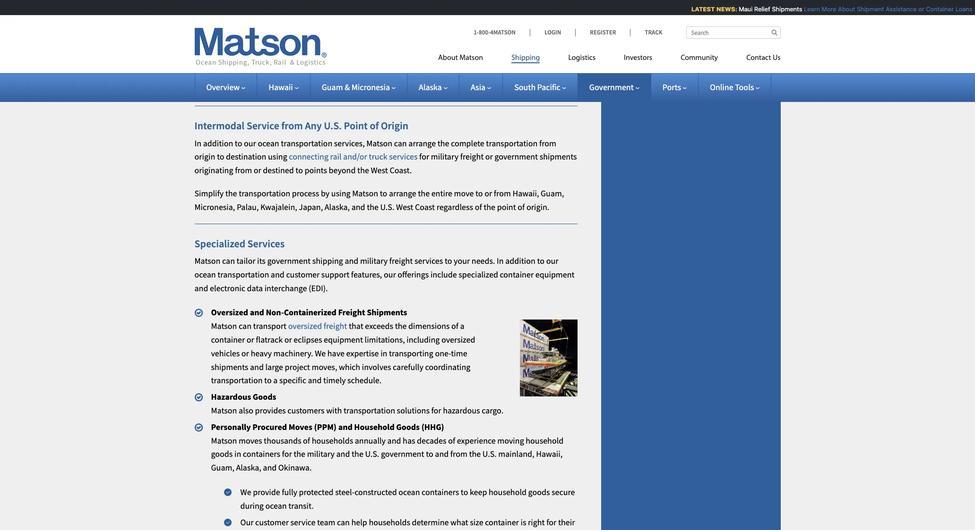 Task type: describe. For each thing, give the bounding box(es) containing it.
minimal
[[382, 20, 412, 31]]

in inside matson can tailor its government shipping and military freight services to your needs. in addition to our ocean transportation and customer support features, our offerings include specialized container equipment and electronic data interchange (edi).
[[497, 256, 504, 267]]

including
[[407, 335, 440, 346]]

more
[[817, 5, 831, 13]]

the inside in addition to our ocean transportation services, matson can arrange the complete transportation from origin to destination using
[[438, 138, 449, 149]]

we inside the we provide fully protected steel-constructed ocean containers to keep household goods secure during ocean transit.
[[240, 487, 251, 498]]

online inside ". the site also gives customers the option of contacting an account specialist while online to assist with a transaction."
[[281, 84, 303, 95]]

ocean inside in addition to our ocean transportation services, matson can arrange the complete transportation from origin to destination using
[[258, 138, 279, 149]]

and right (ppm)
[[338, 422, 352, 433]]

customers inside , and handle their shipment information needs. through the use of customized booking templates, customers can complete a booking with a minimal amount of "clicks."
[[234, 20, 271, 31]]

latest news: maui relief shipments learn more about shipment assistance or container loans >
[[686, 5, 973, 13]]

annually
[[355, 436, 386, 446]]

1 horizontal spatial ,
[[247, 6, 249, 17]]

0 horizontal spatial shipment
[[482, 20, 517, 31]]

hazardous
[[443, 406, 480, 416]]

service
[[290, 517, 315, 528]]

transportation inside the simplify the transportation process by using matson to arrange the entire move to or from hawaii, guam, micronesia, palau, kwajalein, japan, alaska, and the u.s. west coast regardless of the point of origin.
[[239, 188, 290, 199]]

machinery.
[[273, 348, 313, 359]]

2 vertical spatial freight
[[324, 321, 347, 332]]

>
[[969, 5, 973, 13]]

what
[[450, 517, 468, 528]]

schedule.
[[347, 375, 382, 386]]

a up time
[[460, 321, 464, 332]]

1 vertical spatial information
[[359, 57, 401, 68]]

with inside hazardous goods matson also provides customers with transportation solutions for hazardous cargo.
[[326, 406, 342, 416]]

alaska link
[[419, 82, 448, 93]]

, for retrieval
[[237, 70, 239, 81]]

specialized services
[[195, 237, 285, 250]]

size
[[470, 517, 483, 528]]

u.s. down experience
[[483, 449, 497, 460]]

equipment inside the "that exceeds the dimensions of a container or flatrack or eclipses equipment limitations, including oversized vehicles or heavy machinery. we have expertise in transporting one-time shipments and large project moves, which involves carefully coordinating transportation to a specific and timely schedule."
[[324, 335, 363, 346]]

dimensions
[[408, 321, 450, 332]]

. the site also gives customers the option of contacting an account specialist while online to assist with a transaction.
[[195, 70, 564, 95]]

pacific
[[537, 82, 560, 93]]

1 horizontal spatial booking
[[548, 6, 577, 17]]

0 vertical spatial services
[[389, 151, 418, 162]]

timely
[[323, 375, 346, 386]]

1 vertical spatial shipments
[[367, 307, 407, 318]]

matson inside the simplify the transportation process by using matson to arrange the entire move to or from hawaii, guam, micronesia, palau, kwajalein, japan, alaska, and the u.s. west coast regardless of the point of origin.
[[352, 188, 378, 199]]

west inside for military freight or government shipments originating from or destined to points beyond the west coast.
[[371, 165, 388, 176]]

of inside submission of billing instructions
[[534, 57, 541, 68]]

customers inside hazardous goods matson also provides customers with transportation solutions for hazardous cargo.
[[287, 406, 325, 416]]

vehicles
[[211, 348, 240, 359]]

services
[[247, 237, 285, 250]]

guam, inside "personally procured moves (ppm) and household goods (hhg) matson moves thousands of households annually and has decades of experience moving household goods in containers for the military and the u.s. government to and from the u.s. mainland, hawaii, guam, alaska, and okinawa."
[[211, 463, 234, 474]]

for inside for military freight or government shipments originating from or destined to points beyond the west coast.
[[419, 151, 429, 162]]

1 horizontal spatial account
[[299, 57, 328, 68]]

customer inside our customer service team can help households determine what size container is right for their
[[255, 517, 289, 528]]

with inside ". the site also gives customers the option of contacting an account specialist while online to assist with a transaction."
[[335, 84, 351, 95]]

personally procured moves (ppm) and household goods (hhg) matson moves thousands of households annually and has decades of experience moving household goods in containers for the military and the u.s. government to and from the u.s. mainland, hawaii, guam, alaska, and okinawa.
[[211, 422, 564, 474]]

complete inside , and handle their shipment information needs. through the use of customized booking templates, customers can complete a booking with a minimal amount of "clicks."
[[287, 20, 320, 31]]

from inside "personally procured moves (ppm) and household goods (hhg) matson moves thousands of households annually and has decades of experience moving household goods in containers for the military and the u.s. government to and from the u.s. mainland, hawaii, guam, alaska, and okinawa."
[[450, 449, 467, 460]]

customized
[[505, 6, 546, 17]]

military inside for military freight or government shipments originating from or destined to points beyond the west coast.
[[431, 151, 459, 162]]

with inside , and handle their shipment information needs. through the use of customized booking templates, customers can complete a booking with a minimal amount of "clicks."
[[359, 20, 375, 31]]

data
[[247, 283, 263, 294]]

online access
[[195, 0, 565, 17]]

transportation inside matson can tailor its government shipping and military freight services to your needs. in addition to our ocean transportation and customer support features, our offerings include specialized container equipment and electronic data interchange (edi).
[[218, 269, 269, 280]]

to inside the we provide fully protected steel-constructed ocean containers to keep household goods secure during ocean transit.
[[461, 487, 468, 498]]

moving
[[497, 436, 524, 446]]

the inside , and handle their shipment information needs. through the use of customized booking templates, customers can complete a booking with a minimal amount of "clicks."
[[469, 6, 481, 17]]

electronic
[[210, 283, 245, 294]]

billing inside submission of billing instructions
[[543, 57, 565, 68]]

retrieval
[[256, 70, 285, 81]]

and/or
[[343, 151, 367, 162]]

matson inside in addition to our ocean transportation services, matson can arrange the complete transportation from origin to destination using
[[366, 138, 392, 149]]

intermodal service from any u.s. point of origin
[[195, 119, 408, 132]]

hawaii link
[[269, 82, 299, 93]]

a inside allows customers to track the status of a container throughout its movement.
[[307, 34, 312, 44]]

to inside the "that exceeds the dimensions of a container or flatrack or eclipses equipment limitations, including oversized vehicles or heavy machinery. we have expertise in transporting one-time shipments and large project moves, which involves carefully coordinating transportation to a specific and timely schedule."
[[264, 375, 272, 386]]

the inside for military freight or government shipments originating from or destined to points beyond the west coast.
[[357, 165, 369, 176]]

by
[[321, 188, 330, 199]]

and down heavy
[[250, 362, 264, 373]]

households inside our customer service team can help households determine what size container is right for their
[[369, 517, 410, 528]]

search image
[[772, 29, 777, 35]]

transport
[[253, 321, 286, 332]]

"clicks."
[[452, 20, 480, 31]]

connecting rail and/or truck services
[[289, 151, 418, 162]]

offerings
[[398, 269, 429, 280]]

goods inside hazardous goods matson also provides customers with transportation solutions for hazardous cargo.
[[253, 392, 276, 403]]

one-
[[435, 348, 451, 359]]

u.s. inside the simplify the transportation process by using matson to arrange the entire move to or from hawaii, guam, micronesia, palau, kwajalein, japan, alaska, and the u.s. west coast regardless of the point of origin.
[[380, 202, 394, 213]]

customer inside matson can tailor its government shipping and military freight services to your needs. in addition to our ocean transportation and customer support features, our offerings include specialized container equipment and electronic data interchange (edi).
[[286, 269, 320, 280]]

government
[[589, 82, 634, 93]]

the inside allows customers to track the status of a container throughout its movement.
[[262, 34, 274, 44]]

ocean up our customer service team can help households determine what size container is right for their
[[399, 487, 420, 498]]

0 vertical spatial include
[[271, 57, 298, 68]]

tailor
[[237, 256, 255, 267]]

hazardous
[[211, 392, 251, 403]]

0 horizontal spatial booking
[[328, 20, 357, 31]]

specialized
[[459, 269, 498, 280]]

for inside "personally procured moves (ppm) and household goods (hhg) matson moves thousands of households annually and has decades of experience moving household goods in containers for the military and the u.s. government to and from the u.s. mainland, hawaii, guam, alaska, and okinawa."
[[282, 449, 292, 460]]

limitations,
[[365, 335, 405, 346]]

1 horizontal spatial our
[[384, 269, 396, 280]]

steel-
[[335, 487, 355, 498]]

specialist
[[225, 84, 258, 95]]

intermodal
[[195, 119, 245, 132]]

u.s. right any
[[324, 119, 342, 132]]

connecting
[[289, 151, 329, 162]]

learn more about shipment assistance or container loans > link
[[799, 5, 973, 13]]

connecting rail and/or truck services link
[[289, 151, 418, 162]]

matson inside matson can tailor its government shipping and military freight services to your needs. in addition to our ocean transportation and customer support features, our offerings include specialized container equipment and electronic data interchange (edi).
[[195, 256, 220, 267]]

we inside the "that exceeds the dimensions of a container or flatrack or eclipses equipment limitations, including oversized vehicles or heavy machinery. we have expertise in transporting one-time shipments and large project moves, which involves carefully coordinating transportation to a specific and timely schedule."
[[315, 348, 326, 359]]

mainland,
[[498, 449, 534, 460]]

(edi).
[[309, 283, 328, 294]]

through
[[437, 6, 467, 17]]

ocean inside matson can tailor its government shipping and military freight services to your needs. in addition to our ocean transportation and customer support features, our offerings include specialized container equipment and electronic data interchange (edi).
[[195, 269, 216, 280]]

logistics
[[568, 54, 596, 62]]

or inside the simplify the transportation process by using matson to arrange the entire move to or from hawaii, guam, micronesia, palau, kwajalein, japan, alaska, and the u.s. west coast regardless of the point of origin.
[[485, 188, 492, 199]]

military inside matson can tailor its government shipping and military freight services to your needs. in addition to our ocean transportation and customer support features, our offerings include specialized container equipment and electronic data interchange (edi).
[[360, 256, 388, 267]]

arrange inside in addition to our ocean transportation services, matson can arrange the complete transportation from origin to destination using
[[409, 138, 436, 149]]

beyond
[[329, 165, 356, 176]]

rail
[[330, 151, 342, 162]]

while
[[260, 84, 279, 95]]

customers inside allows customers to track the status of a container throughout its movement.
[[195, 34, 232, 44]]

track link
[[250, 6, 269, 17]]

expertise
[[346, 348, 379, 359]]

assist
[[314, 84, 334, 95]]

0 horizontal spatial billing
[[296, 70, 318, 81]]

1-
[[474, 28, 479, 36]]

provides
[[255, 406, 286, 416]]

include inside matson can tailor its government shipping and military freight services to your needs. in addition to our ocean transportation and customer support features, our offerings include specialized container equipment and electronic data interchange (edi).
[[431, 269, 457, 280]]

account inside ". the site also gives customers the option of contacting an account specialist while online to assist with a transaction."
[[195, 84, 223, 95]]

military inside "personally procured moves (ppm) and household goods (hhg) matson moves thousands of households annually and has decades of experience moving household goods in containers for the military and the u.s. government to and from the u.s. mainland, hawaii, guam, alaska, and okinawa."
[[307, 449, 335, 460]]

account balance information link
[[299, 57, 401, 68]]

interchange
[[265, 283, 307, 294]]

addition inside in addition to our ocean transportation services, matson can arrange the complete transportation from origin to destination using
[[203, 138, 233, 149]]

and inside the simplify the transportation process by using matson to arrange the entire move to or from hawaii, guam, micronesia, palau, kwajalein, japan, alaska, and the u.s. west coast regardless of the point of origin.
[[351, 202, 365, 213]]

to inside ". the site also gives customers the option of contacting an account specialist while online to assist with a transaction."
[[305, 84, 312, 95]]

transportation inside the "that exceeds the dimensions of a container or flatrack or eclipses equipment limitations, including oversized vehicles or heavy machinery. we have expertise in transporting one-time shipments and large project moves, which involves carefully coordinating transportation to a specific and timely schedule."
[[211, 375, 263, 386]]

to inside allows customers to track the status of a container throughout its movement.
[[233, 34, 241, 44]]

(hhg)
[[421, 422, 444, 433]]

1 vertical spatial online
[[217, 57, 239, 68]]

have
[[327, 348, 345, 359]]

book link
[[228, 6, 247, 17]]

can inside , and handle their shipment information needs. through the use of customized booking templates, customers can complete a booking with a minimal amount of "clicks."
[[273, 20, 285, 31]]

register
[[590, 28, 616, 36]]

a down large
[[273, 375, 278, 386]]

of inside the "that exceeds the dimensions of a container or flatrack or eclipses equipment limitations, including oversized vehicles or heavy machinery. we have expertise in transporting one-time shipments and large project moves, which involves carefully coordinating transportation to a specific and timely schedule."
[[451, 321, 458, 332]]

0 vertical spatial shipments
[[767, 5, 797, 13]]

and down moves,
[[308, 375, 322, 386]]

a up throughout
[[376, 20, 381, 31]]

about inside top menu navigation
[[438, 54, 458, 62]]

goods inside the we provide fully protected steel-constructed ocean containers to keep household goods secure during ocean transit.
[[528, 487, 550, 498]]

alaska, inside the simplify the transportation process by using matson to arrange the entire move to or from hawaii, guam, micronesia, palau, kwajalein, japan, alaska, and the u.s. west coast regardless of the point of origin.
[[325, 202, 350, 213]]

matson inside "personally procured moves (ppm) and household goods (hhg) matson moves thousands of households annually and has decades of experience moving household goods in containers for the military and the u.s. government to and from the u.s. mainland, hawaii, guam, alaska, and okinawa."
[[211, 436, 237, 446]]

amount
[[414, 20, 442, 31]]

, and handle their shipment information needs. through the use of customized booking templates, customers can complete a booking with a minimal amount of "clicks."
[[195, 6, 577, 31]]

2 horizontal spatial our
[[546, 256, 558, 267]]

needs. inside , and handle their shipment information needs. through the use of customized booking templates, customers can complete a booking with a minimal amount of "clicks."
[[412, 6, 435, 17]]

goods inside "personally procured moves (ppm) and household goods (hhg) matson moves thousands of households annually and has decades of experience moving household goods in containers for the military and the u.s. government to and from the u.s. mainland, hawaii, guam, alaska, and okinawa."
[[211, 449, 233, 460]]

kwajalein,
[[260, 202, 297, 213]]

an
[[555, 70, 564, 81]]

and down decades
[[435, 449, 449, 460]]

its inside allows customers to track the status of a container throughout its movement.
[[391, 34, 400, 44]]

constructed
[[355, 487, 397, 498]]

customers inside ". the site also gives customers the option of contacting an account specialist while online to assist with a transaction."
[[429, 70, 466, 81]]

u.s. down annually
[[365, 449, 379, 460]]

contact
[[746, 54, 771, 62]]

goods inside "personally procured moves (ppm) and household goods (hhg) matson moves thousands of households annually and has decades of experience moving household goods in containers for the military and the u.s. government to and from the u.s. mainland, hawaii, guam, alaska, and okinawa."
[[396, 422, 420, 433]]

in inside in addition to our ocean transportation services, matson can arrange the complete transportation from origin to destination using
[[195, 138, 201, 149]]

0 vertical spatial oversized
[[288, 321, 322, 332]]

specific
[[279, 375, 306, 386]]

ocean down provide
[[265, 501, 287, 512]]

overview
[[206, 82, 240, 93]]

during
[[240, 501, 264, 512]]

0 vertical spatial about
[[833, 5, 850, 13]]

container inside the "that exceeds the dimensions of a container or flatrack or eclipses equipment limitations, including oversized vehicles or heavy machinery. we have expertise in transporting one-time shipments and large project moves, which involves carefully coordinating transportation to a specific and timely schedule."
[[211, 335, 245, 346]]

matson inside hazardous goods matson also provides customers with transportation solutions for hazardous cargo.
[[211, 406, 237, 416]]

equipment inside matson can tailor its government shipping and military freight services to your needs. in addition to our ocean transportation and customer support features, our offerings include specialized container equipment and electronic data interchange (edi).
[[535, 269, 575, 280]]

using inside the simplify the transportation process by using matson to arrange the entire move to or from hawaii, guam, micronesia, palau, kwajalein, japan, alaska, and the u.s. west coast regardless of the point of origin.
[[331, 188, 351, 199]]

and left non- at bottom
[[250, 307, 264, 318]]

a inside ". the site also gives customers the option of contacting an account specialist while online to assist with a transaction."
[[353, 84, 357, 95]]

online inside online access
[[542, 0, 565, 4]]

micronesia,
[[195, 202, 235, 213]]

vessel
[[429, 57, 451, 68]]

submission of billing instructions
[[195, 57, 565, 81]]

carefully
[[393, 362, 423, 373]]



Task type: locate. For each thing, give the bounding box(es) containing it.
1 horizontal spatial online
[[281, 84, 303, 95]]

can left tailor
[[222, 256, 235, 267]]

freight
[[338, 307, 365, 318]]

online up instructions
[[217, 57, 239, 68]]

government for shipments
[[495, 151, 538, 162]]

0 vertical spatial freight
[[460, 151, 484, 162]]

2 horizontal spatial freight
[[460, 151, 484, 162]]

0 horizontal spatial goods
[[253, 392, 276, 403]]

handle
[[288, 6, 312, 17]]

can left help
[[337, 517, 350, 528]]

in for goods
[[234, 449, 241, 460]]

track inside allows customers to track the status of a container throughout its movement.
[[242, 34, 260, 44]]

asia
[[471, 82, 486, 93]]

1 vertical spatial with
[[335, 84, 351, 95]]

1 horizontal spatial also
[[393, 70, 408, 81]]

alaska, down by
[[325, 202, 350, 213]]

matson
[[460, 54, 483, 62], [366, 138, 392, 149], [352, 188, 378, 199], [195, 256, 220, 267], [211, 321, 237, 332], [211, 406, 237, 416], [211, 436, 237, 446]]

asia link
[[471, 82, 491, 93]]

0 horizontal spatial government
[[267, 256, 311, 267]]

1 horizontal spatial freight
[[389, 256, 413, 267]]

0 vertical spatial households
[[312, 436, 353, 446]]

0 vertical spatial west
[[371, 165, 388, 176]]

0 vertical spatial using
[[268, 151, 287, 162]]

about matson link
[[438, 50, 497, 69]]

0 vertical spatial our
[[244, 138, 256, 149]]

and up provide
[[263, 463, 277, 474]]

household inside "personally procured moves (ppm) and household goods (hhg) matson moves thousands of households annually and has decades of experience moving household goods in containers for the military and the u.s. government to and from the u.s. mainland, hawaii, guam, alaska, and okinawa."
[[526, 436, 564, 446]]

customer up (edi).
[[286, 269, 320, 280]]

1 vertical spatial billing
[[296, 70, 318, 81]]

0 vertical spatial complete
[[287, 20, 320, 31]]

origin
[[195, 151, 215, 162]]

heavy
[[251, 348, 272, 359]]

information up the site
[[359, 57, 401, 68]]

documents
[[320, 70, 360, 81]]

determine
[[412, 517, 449, 528]]

1 horizontal spatial in
[[381, 348, 387, 359]]

customers down the vessel on the left top of page
[[429, 70, 466, 81]]

0 vertical spatial goods
[[211, 449, 233, 460]]

flatrack
[[256, 335, 283, 346]]

1 vertical spatial household
[[489, 487, 527, 498]]

matson inside top menu navigation
[[460, 54, 483, 62]]

for inside our customer service team can help households determine what size container is right for their
[[547, 517, 556, 528]]

using inside in addition to our ocean transportation services, matson can arrange the complete transportation from origin to destination using
[[268, 151, 287, 162]]

other online features include account balance information
[[195, 57, 401, 68]]

for down thousands
[[282, 449, 292, 460]]

0 horizontal spatial freight
[[324, 321, 347, 332]]

containers down moves
[[243, 449, 280, 460]]

tools
[[735, 82, 754, 93]]

1 horizontal spatial oversized
[[441, 335, 475, 346]]

government inside matson can tailor its government shipping and military freight services to your needs. in addition to our ocean transportation and customer support features, our offerings include specialized container equipment and electronic data interchange (edi).
[[267, 256, 311, 267]]

1 vertical spatial account
[[195, 84, 223, 95]]

shipments up exceeds
[[367, 307, 407, 318]]

oversized
[[211, 307, 248, 318]]

to
[[219, 6, 227, 17], [233, 34, 241, 44], [305, 84, 312, 95], [235, 138, 242, 149], [217, 151, 224, 162], [296, 165, 303, 176], [380, 188, 387, 199], [476, 188, 483, 199], [445, 256, 452, 267], [537, 256, 545, 267], [264, 375, 272, 386], [426, 449, 433, 460], [461, 487, 468, 498]]

of inside ". the site also gives customers the option of contacting an account specialist while online to assist with a transaction."
[[507, 70, 514, 81]]

goods up has
[[396, 422, 420, 433]]

(ppm)
[[314, 422, 337, 433]]

0 horizontal spatial also
[[239, 406, 253, 416]]

services,
[[334, 138, 365, 149]]

ports link
[[663, 82, 687, 93]]

needs. inside matson can tailor its government shipping and military freight services to your needs. in addition to our ocean transportation and customer support features, our offerings include specialized container equipment and electronic data interchange (edi).
[[472, 256, 495, 267]]

alaska,
[[325, 202, 350, 213], [236, 463, 261, 474]]

shipments up search "image"
[[767, 5, 797, 13]]

arrange inside the simplify the transportation process by using matson to arrange the entire move to or from hawaii, guam, micronesia, palau, kwajalein, japan, alaska, and the u.s. west coast regardless of the point of origin.
[[389, 188, 416, 199]]

hawaii, inside the simplify the transportation process by using matson to arrange the entire move to or from hawaii, guam, micronesia, palau, kwajalein, japan, alaska, and the u.s. west coast regardless of the point of origin.
[[513, 188, 539, 199]]

customer right our
[[255, 517, 289, 528]]

and right track link
[[272, 6, 286, 17]]

0 horizontal spatial shipments
[[211, 362, 248, 373]]

0 vertical spatial account
[[299, 57, 328, 68]]

time
[[451, 348, 467, 359]]

1 horizontal spatial its
[[391, 34, 400, 44]]

goods up provides
[[253, 392, 276, 403]]

1 horizontal spatial shipment
[[852, 5, 879, 13]]

0 horizontal spatial their
[[314, 6, 331, 17]]

we up moves,
[[315, 348, 326, 359]]

containerized
[[284, 307, 336, 318]]

shipment tracking link
[[482, 20, 547, 31]]

account up retrieval of billing documents link
[[299, 57, 328, 68]]

allows customers to track the status of a container throughout its movement.
[[195, 20, 572, 44]]

our inside in addition to our ocean transportation services, matson can arrange the complete transportation from origin to destination using
[[244, 138, 256, 149]]

hawaii, right mainland,
[[536, 449, 563, 460]]

moves
[[239, 436, 262, 446]]

originating
[[195, 165, 233, 176]]

their
[[314, 6, 331, 17], [558, 517, 575, 528]]

containers inside "personally procured moves (ppm) and household goods (hhg) matson moves thousands of households annually and has decades of experience moving household goods in containers for the military and the u.s. government to and from the u.s. mainland, hawaii, guam, alaska, and okinawa."
[[243, 449, 280, 460]]

household up mainland,
[[526, 436, 564, 446]]

1 horizontal spatial in
[[497, 256, 504, 267]]

2 horizontal spatial government
[[495, 151, 538, 162]]

their right handle
[[314, 6, 331, 17]]

0 horizontal spatial complete
[[287, 20, 320, 31]]

arrange down the coast.
[[389, 188, 416, 199]]

0 vertical spatial with
[[359, 20, 375, 31]]

submission
[[492, 57, 533, 68]]

1 horizontal spatial households
[[369, 517, 410, 528]]

&
[[345, 82, 350, 93]]

1 vertical spatial goods
[[396, 422, 420, 433]]

in up origin
[[195, 138, 201, 149]]

1 vertical spatial alaska,
[[236, 463, 261, 474]]

account down instructions
[[195, 84, 223, 95]]

containers
[[243, 449, 280, 460], [422, 487, 459, 498]]

0 vertical spatial arrange
[[409, 138, 436, 149]]

blue matson logo with ocean, shipping, truck, rail and logistics written beneath it. image
[[195, 28, 327, 67]]

retrieval of billing documents link
[[256, 70, 360, 81]]

u.s.
[[324, 119, 342, 132], [380, 202, 394, 213], [365, 449, 379, 460], [483, 449, 497, 460]]

in down limitations,
[[381, 348, 387, 359]]

point
[[497, 202, 516, 213]]

1 vertical spatial about
[[438, 54, 458, 62]]

0 horizontal spatial account
[[195, 84, 223, 95]]

, and retrieval of billing documents
[[237, 70, 360, 81]]

investors link
[[610, 50, 667, 69]]

containers up 'determine'
[[422, 487, 459, 498]]

also inside ". the site also gives customers the option of contacting an account specialist while online to assist with a transaction."
[[393, 70, 408, 81]]

account
[[299, 57, 328, 68], [195, 84, 223, 95]]

customers down track link
[[234, 20, 271, 31]]

freight up move
[[460, 151, 484, 162]]

transportation inside hazardous goods matson also provides customers with transportation solutions for hazardous cargo.
[[344, 406, 395, 416]]

origin.
[[527, 202, 549, 213]]

online up 'allows' at the right of the page
[[542, 0, 565, 4]]

using up destined
[[268, 151, 287, 162]]

west inside the simplify the transportation process by using matson to arrange the entire move to or from hawaii, guam, micronesia, palau, kwajalein, japan, alaska, and the u.s. west coast regardless of the point of origin.
[[396, 202, 413, 213]]

and down (ppm)
[[336, 449, 350, 460]]

1 vertical spatial needs.
[[472, 256, 495, 267]]

military up features,
[[360, 256, 388, 267]]

track for ,
[[250, 6, 269, 17]]

1 vertical spatial households
[[369, 517, 410, 528]]

2 horizontal spatial online
[[542, 0, 565, 4]]

submission of billing instructions link
[[195, 57, 565, 81]]

container inside allows customers to track the status of a container throughout its movement.
[[313, 34, 347, 44]]

1 vertical spatial shipments
[[211, 362, 248, 373]]

services inside matson can tailor its government shipping and military freight services to your needs. in addition to our ocean transportation and customer support features, our offerings include specialized container equipment and electronic data interchange (edi).
[[415, 256, 443, 267]]

hawaii, inside "personally procured moves (ppm) and household goods (hhg) matson moves thousands of households annually and has decades of experience moving household goods in containers for the military and the u.s. government to and from the u.s. mainland, hawaii, guam, alaska, and okinawa."
[[536, 449, 563, 460]]

to inside for military freight or government shipments originating from or destined to points beyond the west coast.
[[296, 165, 303, 176]]

include down your
[[431, 269, 457, 280]]

addition inside matson can tailor its government shipping and military freight services to your needs. in addition to our ocean transportation and customer support features, our offerings include specialized container equipment and electronic data interchange (edi).
[[505, 256, 535, 267]]

site
[[379, 70, 391, 81]]

0 horizontal spatial our
[[244, 138, 256, 149]]

which
[[339, 362, 360, 373]]

shipments inside the "that exceeds the dimensions of a container or flatrack or eclipses equipment limitations, including oversized vehicles or heavy machinery. we have expertise in transporting one-time shipments and large project moves, which involves carefully coordinating transportation to a specific and timely schedule."
[[211, 362, 248, 373]]

containers inside the we provide fully protected steel-constructed ocean containers to keep household goods secure during ocean transit.
[[422, 487, 459, 498]]

1 vertical spatial its
[[257, 256, 266, 267]]

household
[[354, 422, 395, 433]]

support
[[321, 269, 349, 280]]

billing up "an"
[[543, 57, 565, 68]]

4matson
[[490, 28, 516, 36]]

1 horizontal spatial alaska,
[[325, 202, 350, 213]]

that exceeds the dimensions of a container or flatrack or eclipses equipment limitations, including oversized vehicles or heavy machinery. we have expertise in transporting one-time shipments and large project moves, which involves carefully coordinating transportation to a specific and timely schedule.
[[211, 321, 475, 386]]

0 vertical spatial in
[[195, 138, 201, 149]]

1-800-4matson
[[474, 28, 516, 36]]

1 vertical spatial freight
[[389, 256, 413, 267]]

top menu navigation
[[438, 50, 781, 69]]

1 horizontal spatial goods
[[396, 422, 420, 433]]

0 horizontal spatial oversized
[[288, 321, 322, 332]]

1 vertical spatial in
[[234, 449, 241, 460]]

hazardous goods matson also provides customers with transportation solutions for hazardous cargo.
[[211, 392, 503, 416]]

goods down "personally"
[[211, 449, 233, 460]]

project
[[285, 362, 310, 373]]

0 horizontal spatial we
[[240, 487, 251, 498]]

military down (ppm)
[[307, 449, 335, 460]]

a right status
[[307, 34, 312, 44]]

and up features,
[[345, 256, 358, 267]]

1 horizontal spatial equipment
[[535, 269, 575, 280]]

for up the '(hhg)'
[[431, 406, 441, 416]]

also for site
[[393, 70, 408, 81]]

decades
[[417, 436, 446, 446]]

the inside the "that exceeds the dimensions of a container or flatrack or eclipses equipment limitations, including oversized vehicles or heavy machinery. we have expertise in transporting one-time shipments and large project moves, which involves carefully coordinating transportation to a specific and timely schedule."
[[395, 321, 407, 332]]

1 horizontal spatial goods
[[528, 487, 550, 498]]

and up interchange
[[271, 269, 284, 280]]

for military freight or government shipments originating from or destined to points beyond the west coast.
[[195, 151, 577, 176]]

fully
[[282, 487, 297, 498]]

0 vertical spatial military
[[431, 151, 459, 162]]

oversized
[[288, 321, 322, 332], [441, 335, 475, 346]]

alaska
[[419, 82, 442, 93]]

1 horizontal spatial military
[[360, 256, 388, 267]]

oversized inside the "that exceeds the dimensions of a container or flatrack or eclipses equipment limitations, including oversized vehicles or heavy machinery. we have expertise in transporting one-time shipments and large project moves, which involves carefully coordinating transportation to a specific and timely schedule."
[[441, 335, 475, 346]]

1 vertical spatial west
[[396, 202, 413, 213]]

1 vertical spatial equipment
[[324, 335, 363, 346]]

okinawa.
[[278, 463, 312, 474]]

freight inside matson can tailor its government shipping and military freight services to your needs. in addition to our ocean transportation and customer support features, our offerings include specialized container equipment and electronic data interchange (edi).
[[389, 256, 413, 267]]

track for to
[[242, 34, 260, 44]]

entire
[[431, 188, 452, 199]]

their right right
[[558, 517, 575, 528]]

simplify
[[195, 188, 224, 199]]

its
[[391, 34, 400, 44], [257, 256, 266, 267]]

west down 'truck'
[[371, 165, 388, 176]]

simplify the transportation process by using matson to arrange the entire move to or from hawaii, guam, micronesia, palau, kwajalein, japan, alaska, and the u.s. west coast regardless of the point of origin.
[[195, 188, 564, 213]]

booking up 'allows' at the right of the page
[[548, 6, 577, 17]]

services
[[389, 151, 418, 162], [415, 256, 443, 267]]

u.s. left coast
[[380, 202, 394, 213]]

include up retrieval
[[271, 57, 298, 68]]

container inside matson can tailor its government shipping and military freight services to your needs. in addition to our ocean transportation and customer support features, our offerings include specialized container equipment and electronic data interchange (edi).
[[500, 269, 534, 280]]

of inside allows customers to track the status of a container throughout its movement.
[[298, 34, 306, 44]]

0 vertical spatial its
[[391, 34, 400, 44]]

booking down shipment
[[328, 20, 357, 31]]

also right the site
[[393, 70, 408, 81]]

guam
[[322, 82, 343, 93]]

None search field
[[686, 26, 781, 39]]

0 horizontal spatial west
[[371, 165, 388, 176]]

origin
[[381, 119, 408, 132]]

0 horizontal spatial goods
[[211, 449, 233, 460]]

from inside the simplify the transportation process by using matson to arrange the entire move to or from hawaii, guam, micronesia, palau, kwajalein, japan, alaska, and the u.s. west coast regardless of the point of origin.
[[494, 188, 511, 199]]

household inside the we provide fully protected steel-constructed ocean containers to keep household goods secure during ocean transit.
[[489, 487, 527, 498]]

can down oversized
[[239, 321, 251, 332]]

households down the we provide fully protected steel-constructed ocean containers to keep household goods secure during ocean transit.
[[369, 517, 410, 528]]

alaska, down moves
[[236, 463, 261, 474]]

ocean down service
[[258, 138, 279, 149]]

households inside "personally procured moves (ppm) and household goods (hhg) matson moves thousands of households annually and has decades of experience moving household goods in containers for the military and the u.s. government to and from the u.s. mainland, hawaii, guam, alaska, and okinawa."
[[312, 436, 353, 446]]

for inside hazardous goods matson also provides customers with transportation solutions for hazardous cargo.
[[431, 406, 441, 416]]

with down documents
[[335, 84, 351, 95]]

west left coast
[[396, 202, 413, 213]]

government inside for military freight or government shipments originating from or destined to points beyond the west coast.
[[495, 151, 538, 162]]

destined
[[263, 165, 294, 176]]

needs. up amount
[[412, 6, 435, 17]]

and up specialist
[[241, 70, 254, 81]]

can inside in addition to our ocean transportation services, matson can arrange the complete transportation from origin to destination using
[[394, 138, 407, 149]]

1 horizontal spatial we
[[315, 348, 326, 359]]

services up offerings
[[415, 256, 443, 267]]

move
[[454, 188, 474, 199]]

1 horizontal spatial needs.
[[472, 256, 495, 267]]

right
[[528, 517, 545, 528]]

the inside ". the site also gives customers the option of contacting an account specialist while online to assist with a transaction."
[[468, 70, 480, 81]]

also for matson
[[239, 406, 253, 416]]

our
[[244, 138, 256, 149], [546, 256, 558, 267], [384, 269, 396, 280]]

can inside our customer service team can help households determine what size container is right for their
[[337, 517, 350, 528]]

government for shipping
[[267, 256, 311, 267]]

1 vertical spatial our
[[546, 256, 558, 267]]

0 vertical spatial government
[[495, 151, 538, 162]]

, up specialist
[[237, 70, 239, 81]]

in down moves
[[234, 449, 241, 460]]

oversized up time
[[441, 335, 475, 346]]

1 horizontal spatial billing
[[543, 57, 565, 68]]

using right by
[[331, 188, 351, 199]]

Search search field
[[686, 26, 781, 39]]

, left track link
[[247, 6, 249, 17]]

oversized and non-containerized freight shipments
[[211, 307, 407, 318]]

1 horizontal spatial guam,
[[541, 188, 564, 199]]

in inside the "that exceeds the dimensions of a container or flatrack or eclipses equipment limitations, including oversized vehicles or heavy machinery. we have expertise in transporting one-time shipments and large project moves, which involves carefully coordinating transportation to a specific and timely schedule."
[[381, 348, 387, 359]]

in for expertise
[[381, 348, 387, 359]]

1 horizontal spatial complete
[[451, 138, 484, 149]]

0 vertical spatial hawaii,
[[513, 188, 539, 199]]

0 horizontal spatial military
[[307, 449, 335, 460]]

1 vertical spatial include
[[431, 269, 457, 280]]

, inside , and handle their shipment information needs. through the use of customized booking templates, customers can complete a booking with a minimal amount of "clicks."
[[269, 6, 271, 17]]

track up features
[[242, 34, 260, 44]]

u.s. coast guard patrol boat prepares for transport aboard a matson vessel as part of matson's government shipping services. image
[[520, 320, 577, 397]]

learn
[[799, 5, 815, 13]]

information
[[368, 6, 410, 17], [359, 57, 401, 68]]

can inside matson can tailor its government shipping and military freight services to your needs. in addition to our ocean transportation and customer support features, our offerings include specialized container equipment and electronic data interchange (edi).
[[222, 256, 235, 267]]

customers up moves at bottom left
[[287, 406, 325, 416]]

process
[[292, 188, 319, 199]]

0 vertical spatial customer
[[286, 269, 320, 280]]

and inside , and handle their shipment information needs. through the use of customized booking templates, customers can complete a booking with a minimal amount of "clicks."
[[272, 6, 286, 17]]

alaska, inside "personally procured moves (ppm) and household goods (hhg) matson moves thousands of households annually and has decades of experience moving household goods in containers for the military and the u.s. government to and from the u.s. mainland, hawaii, guam, alaska, and okinawa."
[[236, 463, 261, 474]]

online down , and retrieval of billing documents
[[281, 84, 303, 95]]

balance
[[329, 57, 357, 68]]

guam, up origin.
[[541, 188, 564, 199]]

0 horizontal spatial in
[[195, 138, 201, 149]]

goods
[[253, 392, 276, 403], [396, 422, 420, 433]]

customers down templates,
[[195, 34, 232, 44]]

eclipses
[[294, 335, 322, 346]]

personally
[[211, 422, 251, 433]]

,
[[247, 6, 249, 17], [269, 6, 271, 17], [237, 70, 239, 81]]

1 vertical spatial military
[[360, 256, 388, 267]]

can up status
[[273, 20, 285, 31]]

or
[[913, 5, 919, 13], [485, 151, 493, 162], [254, 165, 261, 176], [485, 188, 492, 199], [247, 335, 254, 346], [284, 335, 292, 346], [241, 348, 249, 359]]

solutions
[[397, 406, 430, 416]]

container up vehicles at bottom
[[211, 335, 245, 346]]

our
[[240, 517, 254, 528]]

with up throughout
[[359, 20, 375, 31]]

2 vertical spatial with
[[326, 406, 342, 416]]

needs.
[[412, 6, 435, 17], [472, 256, 495, 267]]

information inside , and handle their shipment information needs. through the use of customized booking templates, customers can complete a booking with a minimal amount of "clicks."
[[368, 6, 410, 17]]

0 horizontal spatial households
[[312, 436, 353, 446]]

freight left that
[[324, 321, 347, 332]]

shipments inside for military freight or government shipments originating from or destined to points beyond the west coast.
[[540, 151, 577, 162]]

goods left secure
[[528, 487, 550, 498]]

also inside hazardous goods matson also provides customers with transportation solutions for hazardous cargo.
[[239, 406, 253, 416]]

from inside for military freight or government shipments originating from or destined to points beyond the west coast.
[[235, 165, 252, 176]]

points
[[305, 165, 327, 176]]

1 vertical spatial containers
[[422, 487, 459, 498]]

1 horizontal spatial include
[[431, 269, 457, 280]]

0 horizontal spatial alaska,
[[236, 463, 261, 474]]

container up balance at the top left of page
[[313, 34, 347, 44]]

2 vertical spatial military
[[307, 449, 335, 460]]

information up minimal
[[368, 6, 410, 17]]

2 vertical spatial online
[[281, 84, 303, 95]]

tracking
[[518, 20, 547, 31]]

for right 'truck'
[[419, 151, 429, 162]]

hawaii, up origin.
[[513, 188, 539, 199]]

ocean up electronic
[[195, 269, 216, 280]]

transporting
[[389, 348, 433, 359]]

1 vertical spatial complete
[[451, 138, 484, 149]]

for right right
[[547, 517, 556, 528]]

1 vertical spatial their
[[558, 517, 575, 528]]

1 vertical spatial shipment
[[482, 20, 517, 31]]

instructions
[[195, 70, 237, 81]]

government
[[495, 151, 538, 162], [267, 256, 311, 267], [381, 449, 424, 460]]

its right tailor
[[257, 256, 266, 267]]

1 vertical spatial oversized
[[441, 335, 475, 346]]

transaction.
[[359, 84, 401, 95]]

shipments
[[767, 5, 797, 13], [367, 307, 407, 318]]

and down the beyond
[[351, 202, 365, 213]]

oversized up the eclipses
[[288, 321, 322, 332]]

2 vertical spatial our
[[384, 269, 396, 280]]

hawaii
[[269, 82, 293, 93]]

0 vertical spatial booking
[[548, 6, 577, 17]]

to inside "personally procured moves (ppm) and household goods (hhg) matson moves thousands of households annually and has decades of experience moving household goods in containers for the military and the u.s. government to and from the u.s. mainland, hawaii, guam, alaska, and okinawa."
[[426, 449, 433, 460]]

arrange up the coast.
[[409, 138, 436, 149]]

hawaii,
[[513, 188, 539, 199], [536, 449, 563, 460]]

0 vertical spatial shipments
[[540, 151, 577, 162]]

a right the &
[[353, 84, 357, 95]]

track right book
[[250, 6, 269, 17]]

to book , track
[[218, 6, 269, 17]]

and left has
[[387, 436, 401, 446]]

their inside , and handle their shipment information needs. through the use of customized booking templates, customers can complete a booking with a minimal amount of "clicks."
[[314, 6, 331, 17]]

0 vertical spatial online
[[542, 0, 565, 4]]

, for handle
[[269, 6, 271, 17]]

1 vertical spatial goods
[[528, 487, 550, 498]]

complete inside in addition to our ocean transportation services, matson can arrange the complete transportation from origin to destination using
[[451, 138, 484, 149]]

its inside matson can tailor its government shipping and military freight services to your needs. in addition to our ocean transportation and customer support features, our offerings include specialized container equipment and electronic data interchange (edi).
[[257, 256, 266, 267]]

0 vertical spatial information
[[368, 6, 410, 17]]

1 horizontal spatial using
[[331, 188, 351, 199]]

1 horizontal spatial shipments
[[767, 5, 797, 13]]

services up the coast.
[[389, 151, 418, 162]]

guam & micronesia link
[[322, 82, 396, 93]]

and left electronic
[[195, 283, 208, 294]]

freight inside for military freight or government shipments originating from or destined to points beyond the west coast.
[[460, 151, 484, 162]]

a up account balance information link
[[322, 20, 326, 31]]

container inside our customer service team can help households determine what size container is right for their
[[485, 517, 519, 528]]

1 horizontal spatial shipments
[[540, 151, 577, 162]]

from inside in addition to our ocean transportation services, matson can arrange the complete transportation from origin to destination using
[[539, 138, 556, 149]]

the
[[469, 6, 481, 17], [262, 34, 274, 44], [468, 70, 480, 81], [438, 138, 449, 149], [357, 165, 369, 176], [225, 188, 237, 199], [418, 188, 430, 199], [367, 202, 379, 213], [484, 202, 495, 213], [395, 321, 407, 332], [294, 449, 305, 460], [352, 449, 363, 460], [469, 449, 481, 460]]

container left is
[[485, 517, 519, 528]]



Task type: vqa. For each thing, say whether or not it's contained in the screenshot.
Carrier within Matson Logistics connects you to a committed network of more than 52,000 highway and specialized carriers who have been preapproved. By spending less time scrambling to find capacity, you can boost your quantity of bookings and the quality of your service by matching the ideal carrier to the load.
no



